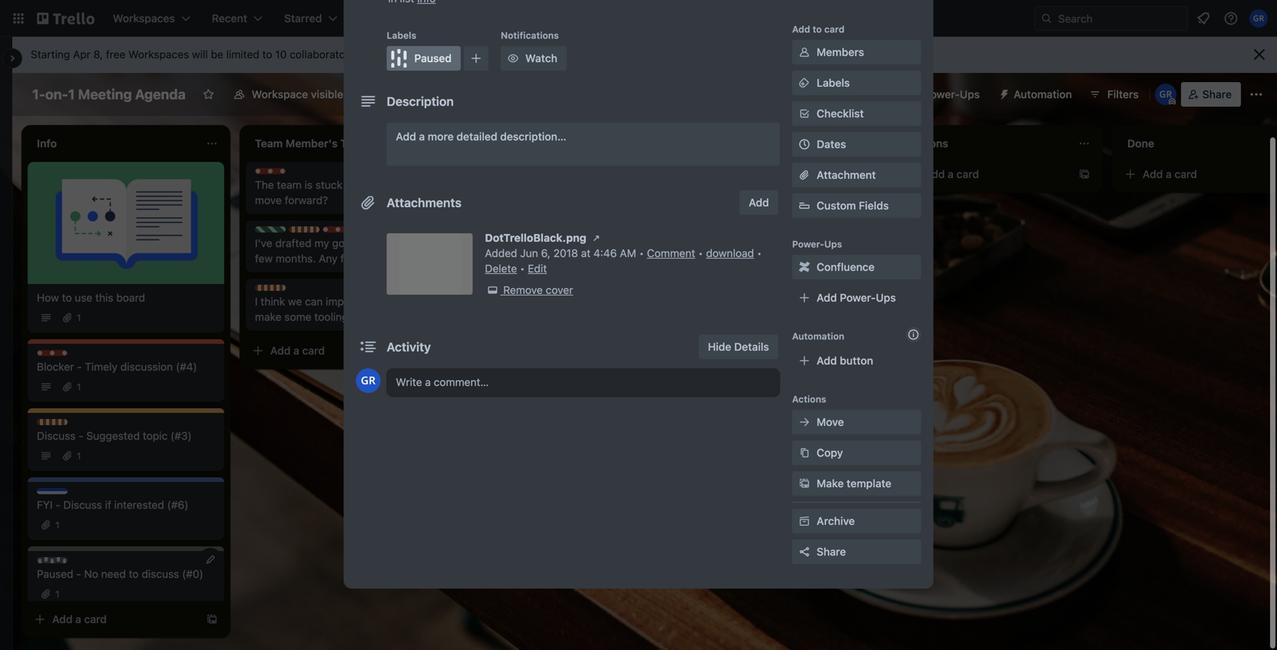 Task type: vqa. For each thing, say whether or not it's contained in the screenshot.
Tara Schultz (Taraschultz7) icon
no



Task type: describe. For each thing, give the bounding box(es) containing it.
can you please give feedback on the report? link
[[473, 221, 652, 251]]

1-
[[32, 86, 45, 103]]

watch button
[[501, 46, 567, 71]]

watch
[[526, 52, 558, 65]]

discuss for i
[[270, 286, 305, 297]]

can you please give feedback on the report?
[[473, 222, 637, 250]]

discuss discuss - suggested topic (#3)
[[37, 420, 192, 443]]

discuss blocker fyi
[[304, 227, 386, 238]]

i've drafted my goals for the next few months. any feedback? link
[[255, 236, 433, 267]]

color: red, title: "blocker" element for the team is stuck on x, how can we move forward?
[[255, 168, 304, 180]]

make template link
[[792, 472, 922, 496]]

fields
[[859, 199, 889, 212]]

on-
[[45, 86, 68, 103]]

a inside add a more detailed description… link
[[419, 130, 425, 143]]

starting apr 8, free workspaces will be limited to 10 collaborators. learn more about collaborator limits
[[31, 48, 540, 61]]

1 down use
[[77, 313, 81, 323]]

create from template… image
[[1079, 168, 1091, 181]]

about
[[420, 48, 448, 61]]

0 horizontal spatial create from template… image
[[206, 614, 218, 626]]

0 vertical spatial goal
[[270, 227, 291, 238]]

2 vertical spatial color: black, title: "paused" element
[[37, 558, 85, 569]]

sm image for members
[[797, 45, 812, 60]]

the
[[255, 179, 274, 191]]

(#0)
[[182, 568, 203, 581]]

(#4)
[[176, 361, 197, 373]]

add to card
[[792, 24, 845, 35]]

board link
[[356, 82, 421, 107]]

add a card button for create from template… icon
[[900, 162, 1069, 187]]

attachments
[[387, 196, 462, 210]]

notifications
[[501, 30, 559, 41]]

add power-ups link
[[792, 286, 922, 310]]

the team is stuck on x, how can we move forward? link
[[255, 177, 433, 208]]

discuss inside fyi fyi - discuss if interested (#6)
[[63, 499, 102, 512]]

paused paused - no need to discuss (#0)
[[37, 559, 203, 581]]

- for fyi
[[56, 499, 60, 512]]

1 vertical spatial share
[[817, 546, 846, 559]]

sm image for remove cover
[[485, 283, 501, 298]]

some
[[285, 311, 312, 323]]

discuss
[[142, 568, 179, 581]]

color: orange, title: "discuss" element for i think we can improve velocity if we make some tooling changes.
[[255, 285, 305, 297]]

feedback?
[[341, 252, 392, 265]]

we right velocity
[[419, 295, 433, 308]]

0 horizontal spatial power-
[[792, 239, 825, 250]]

star or unstar board image
[[203, 88, 215, 101]]

sm image for labels
[[797, 75, 812, 91]]

to left use
[[62, 292, 72, 304]]

make template
[[817, 477, 892, 490]]

custom fields button
[[792, 198, 922, 214]]

blocker the team is stuck on x, how can we move forward?
[[255, 169, 432, 207]]

interested
[[114, 499, 164, 512]]

am
[[620, 247, 637, 260]]

collaborators.
[[290, 48, 358, 61]]

visible
[[311, 88, 343, 101]]

make
[[817, 477, 844, 490]]

2 vertical spatial power-
[[840, 292, 876, 304]]

automation button
[[993, 82, 1082, 107]]

open information menu image
[[1224, 11, 1239, 26]]

learn
[[361, 48, 389, 61]]

use
[[75, 292, 92, 304]]

0 horizontal spatial power-ups
[[792, 239, 843, 250]]

drafted
[[275, 237, 312, 250]]

move link
[[792, 410, 922, 435]]

1 horizontal spatial share
[[1203, 88, 1232, 101]]

i've drafted my goals for the next few months. any feedback?
[[255, 237, 419, 265]]

copy
[[817, 447, 843, 459]]

cover
[[546, 284, 573, 297]]

2 vertical spatial ups
[[876, 292, 896, 304]]

board
[[116, 292, 145, 304]]

Search field
[[1053, 7, 1188, 30]]

velocity
[[368, 295, 407, 308]]

if inside fyi fyi - discuss if interested (#6)
[[105, 499, 111, 512]]

fyi fyi - discuss if interested (#6)
[[37, 489, 189, 512]]

2018
[[554, 247, 578, 260]]

paused up customize views image
[[414, 52, 452, 65]]

forward?
[[285, 194, 328, 207]]

move
[[255, 194, 282, 207]]

0 vertical spatial color: orange, title: "discuss" element
[[289, 227, 339, 238]]

my
[[315, 237, 329, 250]]

1 down paused paused - no need to discuss (#0)
[[55, 589, 60, 600]]

sm image for archive
[[797, 514, 812, 529]]

0 vertical spatial color: black, title: "paused" element
[[387, 46, 461, 71]]

0 vertical spatial create from template… image
[[860, 299, 873, 311]]

paused - no need to discuss (#0) link
[[37, 567, 215, 582]]

(#6)
[[167, 499, 189, 512]]

color: red, title: "blocker" element for blocker - timely discussion (#4)
[[37, 350, 86, 362]]

1 down discuss discuss - suggested topic (#3)
[[77, 451, 81, 462]]

manage time chaos
[[691, 179, 788, 191]]

- for discuss
[[79, 430, 83, 443]]

button
[[840, 355, 874, 367]]

remove cover link
[[485, 283, 573, 298]]

download link
[[706, 247, 754, 260]]

1 horizontal spatial labels
[[817, 76, 850, 89]]

sm image for move
[[797, 415, 812, 430]]

1 vertical spatial color: black, title: "paused" element
[[390, 227, 438, 238]]

changes.
[[351, 311, 396, 323]]

dates
[[817, 138, 847, 151]]

chaos
[[758, 179, 788, 191]]

sm image up 4:46
[[589, 230, 604, 246]]

1 down blocker blocker - timely discussion (#4)
[[77, 382, 81, 393]]

confluence inside button
[[823, 88, 881, 101]]

dates button
[[792, 132, 922, 157]]

apr
[[73, 48, 91, 61]]

few
[[255, 252, 273, 265]]

discuss for discuss
[[52, 420, 87, 431]]

workspace visible button
[[224, 82, 353, 107]]

tooling
[[314, 311, 348, 323]]

this
[[95, 292, 113, 304]]

edit link
[[528, 262, 547, 275]]

improve
[[326, 295, 365, 308]]

added
[[485, 247, 518, 260]]

can inside "blocker the team is stuck on x, how can we move forward?"
[[397, 179, 415, 191]]

workspaces
[[128, 48, 189, 61]]

Board name text field
[[25, 82, 193, 107]]

hide
[[708, 341, 732, 353]]

paused left no at the left bottom
[[37, 568, 73, 581]]

fyi - discuss if interested (#6) link
[[37, 498, 215, 513]]

custom
[[817, 199, 856, 212]]

0 horizontal spatial ups
[[825, 239, 843, 250]]

1 vertical spatial more
[[428, 130, 454, 143]]

jun
[[520, 247, 538, 260]]

(#3)
[[171, 430, 192, 443]]

the inside i've drafted my goals for the next few months. any feedback?
[[378, 237, 394, 250]]

1 horizontal spatial color: blue, title: "fyi" element
[[356, 227, 387, 238]]

- for paused
[[76, 568, 81, 581]]

attachment
[[817, 169, 876, 181]]

blocker - timely discussion (#4) link
[[37, 360, 215, 375]]

how
[[37, 292, 59, 304]]

suggested
[[86, 430, 140, 443]]

greg robinson (gregrobinson96) image
[[1250, 9, 1268, 28]]

6,
[[541, 247, 551, 260]]

meeting
[[78, 86, 132, 103]]



Task type: locate. For each thing, give the bounding box(es) containing it.
details
[[735, 341, 769, 353]]

discuss inside discuss i think we can improve velocity if we make some tooling changes.
[[270, 286, 305, 297]]

2 horizontal spatial create from template… image
[[860, 299, 873, 311]]

sm image inside watch button
[[506, 51, 521, 66]]

topic
[[143, 430, 168, 443]]

confluence up add power-ups at the top
[[817, 261, 875, 274]]

card
[[825, 24, 845, 35], [957, 168, 980, 181], [1175, 168, 1198, 181], [521, 271, 543, 284], [302, 345, 325, 357], [84, 613, 107, 626]]

ups
[[960, 88, 980, 101], [825, 239, 843, 250], [876, 292, 896, 304]]

-
[[77, 361, 82, 373], [79, 430, 83, 443], [56, 499, 60, 512], [76, 568, 81, 581]]

0 horizontal spatial color: blue, title: "fyi" element
[[37, 489, 68, 500]]

collaborator
[[451, 48, 511, 61]]

color: black, title: "paused" element down attachments
[[390, 227, 438, 238]]

discuss up any
[[304, 227, 339, 238]]

more left detailed
[[428, 130, 454, 143]]

sm image down the actions
[[797, 415, 812, 430]]

remove
[[503, 284, 543, 297]]

1 horizontal spatial on
[[624, 222, 637, 234]]

add a card button for left create from template… image
[[28, 608, 197, 632]]

1 horizontal spatial more
[[428, 130, 454, 143]]

a
[[419, 130, 425, 143], [948, 168, 954, 181], [1166, 168, 1172, 181], [512, 271, 518, 284], [294, 345, 299, 357], [75, 613, 81, 626]]

can right how
[[397, 179, 415, 191]]

make
[[255, 311, 282, 323]]

timely
[[85, 361, 118, 373]]

sm image down 'delete' on the top
[[485, 283, 501, 298]]

- inside blocker blocker - timely discussion (#4)
[[77, 361, 82, 373]]

on left 'x,'
[[346, 179, 358, 191]]

discuss up some
[[270, 286, 305, 297]]

sm image right power-ups button
[[993, 82, 1014, 104]]

ups down custom
[[825, 239, 843, 250]]

1 vertical spatial power-
[[792, 239, 825, 250]]

- for blocker
[[77, 361, 82, 373]]

1 vertical spatial if
[[105, 499, 111, 512]]

edit card image
[[204, 554, 217, 566]]

ups up "add button" button
[[876, 292, 896, 304]]

ups left automation button
[[960, 88, 980, 101]]

color: green, title: "goal" element up few
[[255, 227, 291, 238]]

the
[[378, 237, 394, 250], [473, 237, 489, 250]]

color: orange, title: "discuss" element up any
[[289, 227, 339, 238]]

starting
[[31, 48, 70, 61]]

stuck
[[316, 179, 343, 191]]

0 horizontal spatial the
[[378, 237, 394, 250]]

add a card
[[925, 168, 980, 181], [1143, 168, 1198, 181], [489, 271, 543, 284], [270, 345, 325, 357], [52, 613, 107, 626]]

we inside "blocker the team is stuck on x, how can we move forward?"
[[418, 179, 432, 191]]

discuss i think we can improve velocity if we make some tooling changes.
[[255, 286, 433, 323]]

color: orange, title: "discuss" element up make
[[255, 285, 305, 297]]

sm image for confluence
[[797, 260, 812, 275]]

labels up learn
[[387, 30, 417, 41]]

archive
[[817, 515, 855, 528]]

color: orange, title: "discuss" element for discuss - suggested topic (#3)
[[37, 419, 87, 431]]

if right velocity
[[410, 295, 416, 308]]

1 vertical spatial color: red, title: "blocker" element
[[323, 227, 371, 238]]

next
[[397, 237, 419, 250]]

1 horizontal spatial automation
[[1014, 88, 1073, 101]]

if inside discuss i think we can improve velocity if we make some tooling changes.
[[410, 295, 416, 308]]

- inside fyi fyi - discuss if interested (#6)
[[56, 499, 60, 512]]

- inside paused paused - no need to discuss (#0)
[[76, 568, 81, 581]]

on inside the can you please give feedback on the report?
[[624, 222, 637, 234]]

is
[[305, 179, 313, 191]]

0 vertical spatial greg robinson (gregrobinson96) image
[[1155, 84, 1177, 105]]

0 horizontal spatial goal
[[270, 227, 291, 238]]

1 vertical spatial can
[[305, 295, 323, 308]]

add button
[[817, 355, 874, 367]]

discuss left suggested
[[37, 430, 76, 443]]

i think we can improve velocity if we make some tooling changes. link
[[255, 294, 433, 325]]

can
[[473, 222, 493, 234]]

sm image inside labels link
[[797, 75, 812, 91]]

team
[[277, 179, 302, 191]]

color: black, title: "paused" element
[[387, 46, 461, 71], [390, 227, 438, 238], [37, 558, 85, 569]]

sm image for make template
[[797, 476, 812, 492]]

add
[[792, 24, 811, 35], [396, 130, 416, 143], [925, 168, 945, 181], [1143, 168, 1164, 181], [749, 196, 769, 209], [489, 271, 509, 284], [817, 292, 837, 304], [270, 345, 291, 357], [817, 355, 837, 367], [52, 613, 73, 626]]

0 horizontal spatial share button
[[792, 540, 922, 565]]

color: blue, title: "fyi" element
[[356, 227, 387, 238], [37, 489, 68, 500]]

can
[[397, 179, 415, 191], [305, 295, 323, 308]]

1 vertical spatial on
[[624, 222, 637, 234]]

share button left show menu image
[[1181, 82, 1242, 107]]

on for feedback
[[624, 222, 637, 234]]

2 the from the left
[[473, 237, 489, 250]]

1 horizontal spatial the
[[473, 237, 489, 250]]

power- inside button
[[924, 88, 960, 101]]

show menu image
[[1249, 87, 1265, 102]]

1 vertical spatial automation
[[792, 331, 845, 342]]

manage time chaos link
[[691, 177, 870, 193]]

sm image left make
[[797, 476, 812, 492]]

will
[[192, 48, 208, 61]]

1 vertical spatial confluence
[[817, 261, 875, 274]]

1 horizontal spatial ups
[[876, 292, 896, 304]]

paused down attachments
[[406, 227, 438, 238]]

blocker
[[270, 169, 304, 180], [338, 227, 371, 238], [52, 351, 86, 362], [37, 361, 74, 373]]

0 horizontal spatial labels
[[387, 30, 417, 41]]

share left show menu image
[[1203, 88, 1232, 101]]

0 vertical spatial can
[[397, 179, 415, 191]]

no
[[84, 568, 98, 581]]

sm image inside 'members' link
[[797, 45, 812, 60]]

workspace
[[252, 88, 308, 101]]

the right the for
[[378, 237, 394, 250]]

the down the can
[[473, 237, 489, 250]]

2 horizontal spatial ups
[[960, 88, 980, 101]]

goals
[[332, 237, 359, 250]]

add a more detailed description…
[[396, 130, 567, 143]]

1 vertical spatial power-ups
[[792, 239, 843, 250]]

sm image for watch
[[506, 51, 521, 66]]

greg robinson (gregrobinson96) image right filters
[[1155, 84, 1177, 105]]

2 vertical spatial color: red, title: "blocker" element
[[37, 350, 86, 362]]

1 vertical spatial labels
[[817, 76, 850, 89]]

blocker blocker - timely discussion (#4)
[[37, 351, 197, 373]]

sm image
[[797, 45, 812, 60], [506, 51, 521, 66], [797, 260, 812, 275], [485, 283, 501, 298], [797, 415, 812, 430], [797, 446, 812, 461], [797, 514, 812, 529]]

add a card button for middle create from template… image
[[246, 339, 415, 363]]

0 vertical spatial more
[[392, 48, 417, 61]]

0 horizontal spatial if
[[105, 499, 111, 512]]

1
[[68, 86, 75, 103], [77, 313, 81, 323], [77, 382, 81, 393], [77, 451, 81, 462], [55, 520, 60, 531], [55, 589, 60, 600]]

greg robinson (gregrobinson96) image
[[1155, 84, 1177, 105], [356, 369, 381, 393]]

1 vertical spatial color: green, title: "goal" element
[[691, 254, 727, 266]]

0 vertical spatial power-ups
[[924, 88, 980, 101]]

0 vertical spatial ups
[[960, 88, 980, 101]]

customize views image
[[429, 87, 444, 102]]

i've
[[255, 237, 272, 250]]

0 vertical spatial share
[[1203, 88, 1232, 101]]

0 vertical spatial if
[[410, 295, 416, 308]]

0 vertical spatial on
[[346, 179, 358, 191]]

we up attachments
[[418, 179, 432, 191]]

sm image left copy
[[797, 446, 812, 461]]

how to use this board
[[37, 292, 145, 304]]

template
[[847, 477, 892, 490]]

sm image up add power-ups link
[[797, 260, 812, 275]]

0 horizontal spatial color: green, title: "goal" element
[[255, 227, 291, 238]]

color: orange, title: "discuss" element down timely
[[37, 419, 87, 431]]

we up some
[[288, 295, 302, 308]]

give
[[552, 222, 572, 234]]

description
[[387, 94, 454, 109]]

0 vertical spatial color: red, title: "blocker" element
[[255, 168, 304, 180]]

1-on-1 meeting agenda
[[32, 86, 186, 103]]

1 vertical spatial create from template… image
[[424, 345, 436, 357]]

activity
[[387, 340, 431, 355]]

paused left need
[[52, 559, 85, 569]]

0 vertical spatial power-
[[924, 88, 960, 101]]

ups inside button
[[960, 88, 980, 101]]

sm image for copy
[[797, 446, 812, 461]]

0 horizontal spatial color: red, title: "blocker" element
[[37, 350, 86, 362]]

detailed
[[457, 130, 498, 143]]

discuss for blocker
[[304, 227, 339, 238]]

learn more about collaborator limits link
[[361, 48, 540, 61]]

board
[[382, 88, 412, 101]]

can up some
[[305, 295, 323, 308]]

1 right '1-' at the left top of the page
[[68, 86, 75, 103]]

1 horizontal spatial goal
[[707, 255, 727, 266]]

search image
[[1041, 12, 1053, 25]]

greg robinson (gregrobinson96) image down the changes.
[[356, 369, 381, 393]]

you
[[496, 222, 514, 234]]

1 horizontal spatial create from template… image
[[424, 345, 436, 357]]

archive link
[[792, 509, 922, 534]]

more right learn
[[392, 48, 417, 61]]

if left interested
[[105, 499, 111, 512]]

4:46
[[594, 247, 617, 260]]

1 vertical spatial greg robinson (gregrobinson96) image
[[356, 369, 381, 393]]

any
[[319, 252, 338, 265]]

on up the am
[[624, 222, 637, 234]]

sm image inside make template link
[[797, 476, 812, 492]]

0 horizontal spatial on
[[346, 179, 358, 191]]

the inside the can you please give feedback on the report?
[[473, 237, 489, 250]]

primary element
[[0, 0, 1278, 37]]

automation inside button
[[1014, 88, 1073, 101]]

checklist
[[817, 107, 864, 120]]

copy link
[[792, 441, 922, 466]]

1 horizontal spatial color: green, title: "goal" element
[[691, 254, 727, 266]]

sm image inside move link
[[797, 415, 812, 430]]

2 horizontal spatial power-
[[924, 88, 960, 101]]

goal right comment link
[[707, 255, 727, 266]]

how to use this board link
[[37, 290, 215, 306]]

0 vertical spatial confluence
[[823, 88, 881, 101]]

hide details link
[[699, 335, 779, 360]]

0 horizontal spatial greg robinson (gregrobinson96) image
[[356, 369, 381, 393]]

- inside discuss discuss - suggested topic (#3)
[[79, 430, 83, 443]]

checklist button
[[792, 101, 922, 126]]

1 horizontal spatial power-
[[840, 292, 876, 304]]

1 down fyi fyi - discuss if interested (#6)
[[55, 520, 60, 531]]

paused
[[414, 52, 452, 65], [406, 227, 438, 238], [52, 559, 85, 569], [37, 568, 73, 581]]

on inside "blocker the team is stuck on x, how can we move forward?"
[[346, 179, 358, 191]]

0 vertical spatial share button
[[1181, 82, 1242, 107]]

sm image down add to card
[[797, 45, 812, 60]]

1 the from the left
[[378, 237, 394, 250]]

on for stuck
[[346, 179, 358, 191]]

automation up add button
[[792, 331, 845, 342]]

discuss - suggested topic (#3) link
[[37, 429, 215, 444]]

color: red, title: "blocker" element
[[255, 168, 304, 180], [323, 227, 371, 238], [37, 350, 86, 362]]

2 vertical spatial create from template… image
[[206, 614, 218, 626]]

Write a comment text field
[[387, 369, 780, 396]]

1 horizontal spatial share button
[[1181, 82, 1242, 107]]

power-ups inside button
[[924, 88, 980, 101]]

feedback
[[575, 222, 621, 234]]

on
[[346, 179, 358, 191], [624, 222, 637, 234]]

share button down 'archive' link
[[792, 540, 922, 565]]

free
[[106, 48, 126, 61]]

add power-ups
[[817, 292, 896, 304]]

move
[[817, 416, 844, 429]]

sm image
[[797, 75, 812, 91], [993, 82, 1014, 104], [589, 230, 604, 246], [797, 476, 812, 492]]

confluence button
[[797, 82, 890, 107]]

labels
[[387, 30, 417, 41], [817, 76, 850, 89]]

0 horizontal spatial more
[[392, 48, 417, 61]]

0 horizontal spatial automation
[[792, 331, 845, 342]]

color: black, title: "paused" element up customize views image
[[387, 46, 461, 71]]

1 horizontal spatial power-ups
[[924, 88, 980, 101]]

0 horizontal spatial can
[[305, 295, 323, 308]]

0 horizontal spatial share
[[817, 546, 846, 559]]

1 horizontal spatial can
[[397, 179, 415, 191]]

labels up checklist
[[817, 76, 850, 89]]

0 vertical spatial labels
[[387, 30, 417, 41]]

power-
[[924, 88, 960, 101], [792, 239, 825, 250], [840, 292, 876, 304]]

to left 10
[[262, 48, 272, 61]]

blocker inside "blocker the team is stuck on x, how can we move forward?"
[[270, 169, 304, 180]]

dottrelloblack.png
[[485, 232, 587, 244]]

agenda
[[135, 86, 186, 103]]

1 horizontal spatial greg robinson (gregrobinson96) image
[[1155, 84, 1177, 105]]

delete
[[485, 262, 517, 275]]

0 vertical spatial color: green, title: "goal" element
[[255, 227, 291, 238]]

color: green, title: "goal" element down 'manage'
[[691, 254, 727, 266]]

1 inside board name text field
[[68, 86, 75, 103]]

1 vertical spatial goal
[[707, 255, 727, 266]]

0 vertical spatial automation
[[1014, 88, 1073, 101]]

color: black, title: "paused" element left need
[[37, 558, 85, 569]]

description…
[[500, 130, 567, 143]]

discuss left interested
[[63, 499, 102, 512]]

added jun 6, 2018 at 4:46 am
[[485, 247, 637, 260]]

sm image for automation
[[993, 82, 1014, 104]]

add a more detailed description… link
[[387, 123, 780, 166]]

1 vertical spatial ups
[[825, 239, 843, 250]]

automation left filters button
[[1014, 88, 1073, 101]]

1 vertical spatial color: orange, title: "discuss" element
[[255, 285, 305, 297]]

to inside paused paused - no need to discuss (#0)
[[129, 568, 139, 581]]

1 horizontal spatial if
[[410, 295, 416, 308]]

to right need
[[129, 568, 139, 581]]

10
[[275, 48, 287, 61]]

automation
[[1014, 88, 1073, 101], [792, 331, 845, 342]]

to up members
[[813, 24, 822, 35]]

color: orange, title: "discuss" element
[[289, 227, 339, 238], [255, 285, 305, 297], [37, 419, 87, 431]]

confluence up checklist 'button'
[[823, 88, 881, 101]]

color: green, title: "goal" element
[[255, 227, 291, 238], [691, 254, 727, 266]]

sm image inside automation button
[[993, 82, 1014, 104]]

hide details
[[708, 341, 769, 353]]

can inside discuss i think we can improve velocity if we make some tooling changes.
[[305, 295, 323, 308]]

discuss down timely
[[52, 420, 87, 431]]

1 horizontal spatial color: red, title: "blocker" element
[[255, 168, 304, 180]]

create from template… image
[[860, 299, 873, 311], [424, 345, 436, 357], [206, 614, 218, 626]]

2 horizontal spatial color: red, title: "blocker" element
[[323, 227, 371, 238]]

goal up months.
[[270, 227, 291, 238]]

to
[[813, 24, 822, 35], [262, 48, 272, 61], [62, 292, 72, 304], [129, 568, 139, 581]]

1 vertical spatial color: blue, title: "fyi" element
[[37, 489, 68, 500]]

power-ups
[[924, 88, 980, 101], [792, 239, 843, 250]]

share down archive
[[817, 546, 846, 559]]

attachment button
[[792, 163, 922, 187]]

sm image inside copy link
[[797, 446, 812, 461]]

power-ups button
[[893, 82, 990, 107]]

be
[[211, 48, 223, 61]]

8,
[[93, 48, 103, 61]]

filters
[[1108, 88, 1139, 101]]

sm image left watch
[[506, 51, 521, 66]]

0 notifications image
[[1195, 9, 1213, 28]]

sm image inside 'archive' link
[[797, 514, 812, 529]]

0 vertical spatial color: blue, title: "fyi" element
[[356, 227, 387, 238]]

please
[[517, 222, 549, 234]]

2 vertical spatial color: orange, title: "discuss" element
[[37, 419, 87, 431]]

labels link
[[792, 71, 922, 95]]

sm image left archive
[[797, 514, 812, 529]]

1 vertical spatial share button
[[792, 540, 922, 565]]

sm image down add to card
[[797, 75, 812, 91]]



